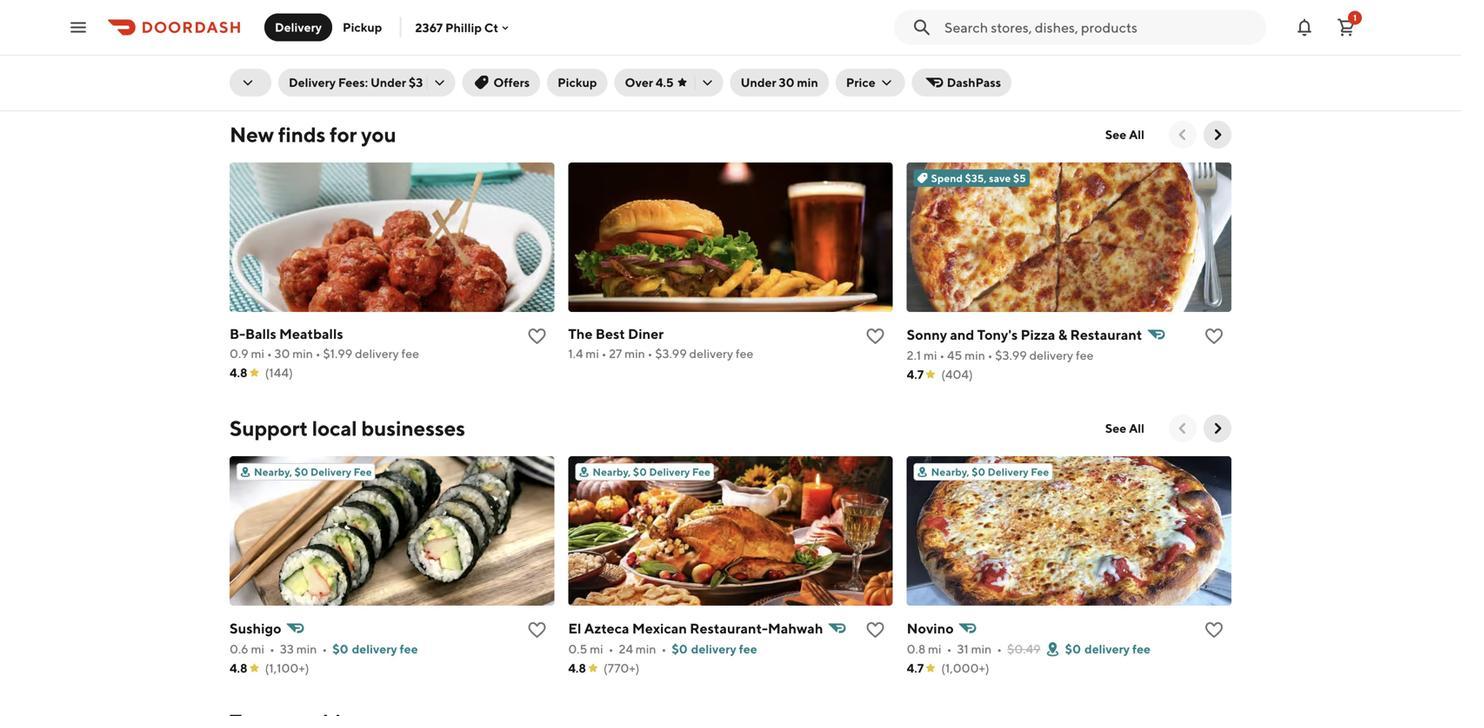 Task type: locate. For each thing, give the bounding box(es) containing it.
1 see from the top
[[1106, 127, 1127, 142]]

4.7
[[907, 74, 924, 88], [907, 368, 924, 382], [907, 662, 924, 676]]

4.7 down sq
[[907, 74, 924, 88]]

delivery for sushigo
[[311, 466, 352, 479]]

0 vertical spatial pickup button
[[332, 13, 393, 41]]

• left the 33
[[270, 643, 275, 657]]

min right 25 in the right of the page
[[965, 54, 986, 69]]

under
[[371, 75, 406, 90], [741, 75, 777, 90]]

2 see all from the top
[[1106, 422, 1145, 436]]

restaurant
[[1071, 327, 1143, 343]]

• up over 4.5
[[644, 53, 649, 67]]

• left 24
[[609, 643, 614, 657]]

2 see from the top
[[1106, 422, 1127, 436]]

(570+)
[[942, 74, 979, 88]]

delivery inside the best diner 1.4 mi • 27 min • $3.99 delivery fee
[[690, 347, 734, 361]]

1 vertical spatial see all
[[1106, 422, 1145, 436]]

0 vertical spatial 4.7
[[907, 74, 924, 88]]

$​0
[[322, 54, 338, 69], [996, 54, 1012, 69]]

pizza left &
[[1021, 327, 1056, 343]]

1.4
[[907, 54, 922, 69], [568, 347, 583, 361]]

see all left previous button of carousel icon
[[1106, 127, 1145, 142]]

1 vertical spatial pickup button
[[547, 69, 608, 97]]

4.7 down the "2.1"
[[907, 368, 924, 382]]

0 horizontal spatial pickup
[[343, 20, 382, 34]]

1 vertical spatial click to add this store to your saved list image
[[527, 620, 548, 641]]

0.5 mi • 24 min • $0 delivery fee
[[568, 643, 758, 657]]

1 horizontal spatial 30
[[779, 75, 795, 90]]

0 horizontal spatial under
[[371, 75, 406, 90]]

1 vertical spatial 4.7
[[907, 368, 924, 382]]

3 nearby, $0 delivery fee from the left
[[932, 466, 1050, 479]]

1 horizontal spatial 1.4
[[907, 54, 922, 69]]

price button
[[836, 69, 906, 97]]

click to add this store to your saved list image for sonny and tony's pizza & restaurant
[[1204, 326, 1225, 347]]

1.4 down the
[[568, 347, 583, 361]]

30
[[779, 75, 795, 90], [275, 347, 290, 361]]

mi inside the best diner 1.4 mi • 27 min • $3.99 delivery fee
[[586, 347, 599, 361]]

1 vertical spatial all
[[1129, 422, 1145, 436]]

30 up (144)
[[275, 347, 290, 361]]

see all link left previous button of carousel icon
[[1095, 121, 1156, 149]]

2 horizontal spatial nearby,
[[932, 466, 970, 479]]

•
[[644, 53, 649, 67], [267, 54, 272, 69], [314, 54, 319, 69], [941, 54, 946, 69], [988, 54, 993, 69], [267, 347, 272, 361], [316, 347, 321, 361], [602, 347, 607, 361], [648, 347, 653, 361], [940, 348, 945, 363], [988, 348, 993, 363], [270, 643, 275, 657], [322, 643, 327, 657], [609, 643, 614, 657], [662, 643, 667, 657], [947, 643, 952, 657], [997, 643, 1003, 657]]

• left '$1.99'
[[316, 347, 321, 361]]

1 vertical spatial pickup
[[558, 75, 597, 90]]

$5 right save
[[1014, 172, 1027, 184]]

mi right the "2.1"
[[924, 348, 938, 363]]

fee for sushigo
[[354, 466, 372, 479]]

mi
[[251, 54, 265, 69], [925, 54, 938, 69], [251, 347, 265, 361], [586, 347, 599, 361], [924, 348, 938, 363], [251, 643, 265, 657], [590, 643, 604, 657], [928, 643, 942, 657]]

4.8 for acme pets
[[230, 74, 248, 88]]

0 vertical spatial all
[[1129, 127, 1145, 142]]

25
[[948, 54, 963, 69]]

pizza up 25 in the right of the page
[[930, 33, 965, 49]]

support local businesses link
[[230, 415, 465, 443]]

see left previous button of carousel image
[[1106, 422, 1127, 436]]

1 horizontal spatial $​0
[[996, 54, 1012, 69]]

30 down the 'asap pickup • $5 fee' link
[[779, 75, 795, 90]]

(144)
[[265, 366, 293, 380]]

1 vertical spatial 1.4
[[568, 347, 583, 361]]

under left the $3
[[371, 75, 406, 90]]

1 all from the top
[[1129, 127, 1145, 142]]

1 click to add this store to your saved list image from the top
[[527, 326, 548, 347]]

4.8 down 0.4
[[230, 74, 248, 88]]

pickup button down asap
[[547, 69, 608, 97]]

2 vertical spatial 4.7
[[907, 662, 924, 676]]

min right 31
[[972, 643, 992, 657]]

pickup
[[343, 20, 382, 34], [558, 75, 597, 90]]

4.5
[[656, 75, 674, 90]]

nearby, $0 delivery fee for sushigo
[[254, 466, 372, 479]]

• down tony's
[[988, 348, 993, 363]]

0 horizontal spatial nearby,
[[254, 466, 292, 479]]

2 nearby, from the left
[[593, 466, 631, 479]]

min right 24
[[636, 643, 656, 657]]

1 nearby, $0 delivery fee from the left
[[254, 466, 372, 479]]

you
[[361, 122, 396, 147]]

1 vertical spatial 30
[[275, 347, 290, 361]]

1 vertical spatial see
[[1106, 422, 1127, 436]]

new finds for you link
[[230, 121, 396, 149]]

offers
[[494, 75, 530, 90]]

0 horizontal spatial pizza
[[930, 33, 965, 49]]

mi right 0.8
[[928, 643, 942, 657]]

1 vertical spatial pizza
[[1021, 327, 1056, 343]]

4.7 down 0.8
[[907, 662, 924, 676]]

nearby,
[[254, 466, 292, 479], [593, 466, 631, 479], [932, 466, 970, 479]]

1 horizontal spatial nearby, $0 delivery fee
[[593, 466, 711, 479]]

fee inside the 'asap pickup • $5 fee' link
[[669, 53, 690, 67]]

0 vertical spatial 30
[[779, 75, 795, 90]]

$3.99
[[655, 347, 687, 361], [996, 348, 1027, 363]]

click to add this store to your saved list image for el azteca mexican restaurant-mahwah
[[865, 620, 886, 641]]

delivery inside button
[[275, 20, 322, 34]]

4.8 down the 0.6
[[230, 662, 248, 676]]

• up (144)
[[267, 347, 272, 361]]

mi down sq pizza
[[925, 54, 938, 69]]

see all link left previous button of carousel image
[[1095, 415, 1156, 443]]

0 vertical spatial $5
[[652, 53, 667, 67]]

0 horizontal spatial nearby, $0 delivery fee
[[254, 466, 372, 479]]

0.4 mi • 26 min • $​0 delivery fee
[[230, 54, 404, 69]]

min left price
[[797, 75, 819, 90]]

min for 33
[[296, 643, 317, 657]]

fee
[[669, 53, 690, 67], [354, 466, 372, 479], [693, 466, 711, 479], [1031, 466, 1050, 479]]

pickup button up delivery fees: under $3
[[332, 13, 393, 41]]

2 under from the left
[[741, 75, 777, 90]]

min down meatballs
[[293, 347, 313, 361]]

click to add this store to your saved list image
[[1204, 32, 1225, 53], [865, 326, 886, 347], [1204, 326, 1225, 347], [865, 620, 886, 641], [1204, 620, 1225, 641]]

$​0 up delivery fees: under $3
[[322, 54, 338, 69]]

the best diner 1.4 mi • 27 min • $3.99 delivery fee
[[568, 326, 754, 361]]

mi right the 0.6
[[251, 643, 265, 657]]

1 horizontal spatial $3.99
[[996, 348, 1027, 363]]

$0
[[295, 466, 308, 479], [633, 466, 647, 479], [972, 466, 986, 479], [333, 643, 349, 657], [672, 643, 688, 657], [1066, 643, 1082, 657]]

1 see all link from the top
[[1095, 121, 1156, 149]]

see all for new finds for you
[[1106, 127, 1145, 142]]

0 horizontal spatial $5
[[652, 53, 667, 67]]

click to add this store to your saved list image left el
[[527, 620, 548, 641]]

0 horizontal spatial 30
[[275, 347, 290, 361]]

see all link
[[1095, 121, 1156, 149], [1095, 415, 1156, 443]]

$3.99 down diner
[[655, 347, 687, 361]]

diner
[[628, 326, 664, 342]]

• left 27
[[602, 347, 607, 361]]

new finds for you
[[230, 122, 396, 147]]

1
[[1354, 13, 1357, 23]]

0 horizontal spatial $3.99
[[655, 347, 687, 361]]

1 nearby, from the left
[[254, 466, 292, 479]]

0.6
[[230, 643, 249, 657]]

over
[[625, 75, 653, 90]]

under inside button
[[741, 75, 777, 90]]

0 vertical spatial see
[[1106, 127, 1127, 142]]

click to add this store to your saved list image for new finds for you
[[527, 326, 548, 347]]

2 horizontal spatial nearby, $0 delivery fee
[[932, 466, 1050, 479]]

2367 phillip ct
[[415, 20, 499, 35]]

$5 for save
[[1014, 172, 1027, 184]]

min right the 33
[[296, 643, 317, 657]]

2 all from the top
[[1129, 422, 1145, 436]]

$1.99
[[323, 347, 353, 361]]

1 vertical spatial $5
[[1014, 172, 1027, 184]]

mi for 0.6 mi • 33 min • $0 delivery fee
[[251, 643, 265, 657]]

0 vertical spatial 1.4
[[907, 54, 922, 69]]

delivery for novino
[[988, 466, 1029, 479]]

next button of carousel image
[[1209, 420, 1227, 438]]

4.8 down the 0.5
[[568, 662, 586, 676]]

sushigo
[[230, 621, 282, 637]]

pickup button
[[332, 13, 393, 41], [547, 69, 608, 97]]

click to add this store to your saved list image
[[527, 326, 548, 347], [527, 620, 548, 641]]

support local businesses
[[230, 416, 465, 441]]

delivery fees: under $3
[[289, 75, 423, 90]]

2 see all link from the top
[[1095, 415, 1156, 443]]

$​0 up dashpass
[[996, 54, 1012, 69]]

• left 45
[[940, 348, 945, 363]]

click to add this store to your saved list image left the
[[527, 326, 548, 347]]

$​0 for pizza
[[996, 54, 1012, 69]]

2 4.7 from the top
[[907, 368, 924, 382]]

$5 for •
[[652, 53, 667, 67]]

min for 24
[[636, 643, 656, 657]]

• down diner
[[648, 347, 653, 361]]

1 horizontal spatial under
[[741, 75, 777, 90]]

sonny and tony's pizza & restaurant
[[907, 327, 1143, 343]]

delivery
[[275, 20, 322, 34], [289, 75, 336, 90], [311, 466, 352, 479], [649, 466, 690, 479], [988, 466, 1029, 479]]

1.4 down sq
[[907, 54, 922, 69]]

1 $​0 from the left
[[322, 54, 338, 69]]

sq
[[907, 33, 928, 49]]

24
[[619, 643, 633, 657]]

mi down the
[[586, 347, 599, 361]]

Store search: begin typing to search for stores available on DoorDash text field
[[945, 18, 1256, 37]]

(1,100+)
[[265, 662, 309, 676]]

sonny
[[907, 327, 948, 343]]

$3.99 down sonny and tony's pizza & restaurant
[[996, 348, 1027, 363]]

2 click to add this store to your saved list image from the top
[[527, 620, 548, 641]]

balls
[[245, 326, 276, 342]]

see all left previous button of carousel image
[[1106, 422, 1145, 436]]

1 horizontal spatial nearby,
[[593, 466, 631, 479]]

4.8
[[230, 74, 248, 88], [230, 366, 248, 380], [230, 662, 248, 676], [568, 662, 586, 676]]

1 see all from the top
[[1106, 127, 1145, 142]]

acme
[[230, 33, 272, 49]]

• left 25 in the right of the page
[[941, 54, 946, 69]]

0 horizontal spatial 1.4
[[568, 347, 583, 361]]

1 horizontal spatial pickup button
[[547, 69, 608, 97]]

$​0 for pets
[[322, 54, 338, 69]]

1 horizontal spatial $5
[[1014, 172, 1027, 184]]

0 vertical spatial see all
[[1106, 127, 1145, 142]]

price
[[846, 75, 876, 90]]

nearby, $0 delivery fee
[[254, 466, 372, 479], [593, 466, 711, 479], [932, 466, 1050, 479]]

fee
[[387, 54, 404, 69], [1060, 54, 1078, 69], [402, 347, 419, 361], [736, 347, 754, 361], [1076, 348, 1094, 363], [400, 643, 418, 657], [739, 643, 758, 657], [1133, 643, 1151, 657]]

dashpass
[[947, 75, 1002, 90]]

2 $​0 from the left
[[996, 54, 1012, 69]]

asap pickup • $5 fee link
[[568, 29, 893, 74]]

• right the 33
[[322, 643, 327, 657]]

under down the 'asap pickup • $5 fee' link
[[741, 75, 777, 90]]

26
[[275, 54, 289, 69]]

previous button of carousel image
[[1175, 420, 1192, 438]]

0 horizontal spatial pickup button
[[332, 13, 393, 41]]

0 horizontal spatial $​0
[[322, 54, 338, 69]]

all left previous button of carousel image
[[1129, 422, 1145, 436]]

0 vertical spatial click to add this store to your saved list image
[[527, 326, 548, 347]]

3 4.7 from the top
[[907, 662, 924, 676]]

$25
[[1107, 54, 1129, 69]]

0 vertical spatial see all link
[[1095, 121, 1156, 149]]

1 horizontal spatial pickup
[[558, 75, 597, 90]]

• up dashpass
[[988, 54, 993, 69]]

pickup up delivery fees: under $3
[[343, 20, 382, 34]]

$5 up the 4.5
[[652, 53, 667, 67]]

mi for 0.4 mi • 26 min • $​0 delivery fee
[[251, 54, 265, 69]]

min right 27
[[625, 347, 645, 361]]

all left previous button of carousel icon
[[1129, 127, 1145, 142]]

1 button
[[1330, 10, 1364, 45]]

min right the 26
[[291, 54, 312, 69]]

see left previous button of carousel icon
[[1106, 127, 1127, 142]]

3 nearby, from the left
[[932, 466, 970, 479]]

min right 45
[[965, 348, 986, 363]]

pickup down asap
[[558, 75, 597, 90]]

fee for novino
[[1031, 466, 1050, 479]]

over 4.5 button
[[615, 69, 724, 97]]

31
[[958, 643, 969, 657]]

mi right 0.4
[[251, 54, 265, 69]]

1 vertical spatial see all link
[[1095, 415, 1156, 443]]

see
[[1106, 127, 1127, 142], [1106, 422, 1127, 436]]

min for 45
[[965, 348, 986, 363]]

mi right the 0.5
[[590, 643, 604, 657]]

2 nearby, $0 delivery fee from the left
[[593, 466, 711, 479]]

33
[[280, 643, 294, 657]]

mi right 0.9
[[251, 347, 265, 361]]

$35,
[[966, 172, 987, 184]]

see all link for new finds for you
[[1095, 121, 1156, 149]]



Task type: vqa. For each thing, say whether or not it's contained in the screenshot.
first the See from the bottom of the page
yes



Task type: describe. For each thing, give the bounding box(es) containing it.
2367 phillip ct button
[[415, 20, 513, 35]]

see for new finds for you
[[1106, 127, 1127, 142]]

nearby, for el azteca mexican restaurant-mahwah
[[593, 466, 631, 479]]

nearby, $0 delivery fee for novino
[[932, 466, 1050, 479]]

nearby, for novino
[[932, 466, 970, 479]]

for
[[330, 122, 357, 147]]

fee for el azteca mexican restaurant-mahwah
[[693, 466, 711, 479]]

delivery for el azteca mexican restaurant-mahwah
[[649, 466, 690, 479]]

over 4.5
[[625, 75, 674, 90]]

0.5
[[568, 643, 588, 657]]

min inside button
[[797, 75, 819, 90]]

b-balls meatballs 0.9 mi • 30 min • $1.99 delivery fee
[[230, 326, 419, 361]]

restaurant-
[[690, 621, 768, 637]]

1 4.7 from the top
[[907, 74, 924, 88]]

0.4
[[230, 54, 249, 69]]

under 30 min button
[[731, 69, 829, 97]]

min inside b-balls meatballs 0.9 mi • 30 min • $1.99 delivery fee
[[293, 347, 313, 361]]

delivery button
[[265, 13, 332, 41]]

notification bell image
[[1295, 17, 1316, 38]]

best
[[596, 326, 625, 342]]

fee inside b-balls meatballs 0.9 mi • 30 min • $1.99 delivery fee
[[402, 347, 419, 361]]

2 items, open order cart image
[[1337, 17, 1357, 38]]

see all link for support local businesses
[[1095, 415, 1156, 443]]

1 under from the left
[[371, 75, 406, 90]]

delivery inside b-balls meatballs 0.9 mi • 30 min • $1.99 delivery fee
[[355, 347, 399, 361]]

el azteca mexican restaurant-mahwah
[[568, 621, 824, 637]]

spend
[[932, 172, 963, 184]]

and
[[950, 327, 975, 343]]

see for support local businesses
[[1106, 422, 1127, 436]]

new
[[230, 122, 274, 147]]

previous button of carousel image
[[1175, 126, 1192, 144]]

b-
[[230, 326, 245, 342]]

see all for support local businesses
[[1106, 422, 1145, 436]]

4.8 down 0.9
[[230, 366, 248, 380]]

finds
[[278, 122, 326, 147]]

1.4 inside the best diner 1.4 mi • 27 min • $3.99 delivery fee
[[568, 347, 583, 361]]

mi for 0.5 mi • 24 min • $0 delivery fee
[[590, 643, 604, 657]]

(13)
[[265, 74, 285, 88]]

mi inside b-balls meatballs 0.9 mi • 30 min • $1.99 delivery fee
[[251, 347, 265, 361]]

45
[[948, 348, 963, 363]]

min for 31
[[972, 643, 992, 657]]

(1,000+)
[[942, 662, 990, 676]]

click to add this store to your saved list image for novino
[[1204, 620, 1225, 641]]

$3.99 inside the best diner 1.4 mi • 27 min • $3.99 delivery fee
[[655, 347, 687, 361]]

• left 31
[[947, 643, 952, 657]]

$0 delivery fee
[[1066, 643, 1151, 657]]

sq pizza
[[907, 33, 965, 49]]

$0.49
[[1008, 643, 1041, 657]]

spend $35, save $5
[[932, 172, 1027, 184]]

asap
[[568, 53, 602, 67]]

• right the 26
[[314, 54, 319, 69]]

2367
[[415, 20, 443, 35]]

fees:
[[338, 75, 368, 90]]

acme pets
[[230, 33, 304, 49]]

asap pickup • $5 fee
[[568, 53, 690, 67]]

27
[[609, 347, 622, 361]]

nearby, $0 delivery fee for el azteca mexican restaurant-mahwah
[[593, 466, 711, 479]]

click to add this store to your saved list image for support local businesses
[[527, 620, 548, 641]]

• down mexican
[[662, 643, 667, 657]]

(404)
[[942, 368, 973, 382]]

30 inside button
[[779, 75, 795, 90]]

local
[[312, 416, 357, 441]]

meatballs
[[279, 326, 343, 342]]

tony's
[[978, 327, 1018, 343]]

0 vertical spatial pickup
[[343, 20, 382, 34]]

4.8 for el azteca mexican restaurant-mahwah
[[568, 662, 586, 676]]

pets
[[275, 33, 304, 49]]

&
[[1059, 327, 1068, 343]]

1 horizontal spatial pizza
[[1021, 327, 1056, 343]]

30 inside b-balls meatballs 0.9 mi • 30 min • $1.99 delivery fee
[[275, 347, 290, 361]]

mi for 1.4 mi • 25 min • $​0 delivery fee over $25
[[925, 54, 938, 69]]

nearby, for sushigo
[[254, 466, 292, 479]]

mexican
[[632, 621, 687, 637]]

4.7 for new finds for you
[[907, 368, 924, 382]]

fee inside the best diner 1.4 mi • 27 min • $3.99 delivery fee
[[736, 347, 754, 361]]

all for support local businesses
[[1129, 422, 1145, 436]]

min for 25
[[965, 54, 986, 69]]

all for new finds for you
[[1129, 127, 1145, 142]]

4.8 for sushigo
[[230, 662, 248, 676]]

phillip
[[445, 20, 482, 35]]

2.1
[[907, 348, 922, 363]]

azteca
[[584, 621, 630, 637]]

• left the 26
[[267, 54, 272, 69]]

dashpass button
[[913, 69, 1012, 97]]

min inside the best diner 1.4 mi • 27 min • $3.99 delivery fee
[[625, 347, 645, 361]]

(770+)
[[604, 662, 640, 676]]

1.4 mi • 25 min • $​0 delivery fee over $25
[[907, 54, 1129, 69]]

4.7 for support local businesses
[[907, 662, 924, 676]]

0.9
[[230, 347, 249, 361]]

save
[[989, 172, 1012, 184]]

pickup
[[604, 53, 642, 67]]

mi for 2.1 mi • 45 min • $3.99 delivery fee
[[924, 348, 938, 363]]

over
[[1081, 54, 1105, 69]]

0.8
[[907, 643, 926, 657]]

el
[[568, 621, 582, 637]]

offers button
[[462, 69, 540, 97]]

under 30 min
[[741, 75, 819, 90]]

support
[[230, 416, 308, 441]]

mi for 0.8 mi • 31 min •
[[928, 643, 942, 657]]

0.8 mi • 31 min •
[[907, 643, 1003, 657]]

novino
[[907, 621, 954, 637]]

0 vertical spatial pizza
[[930, 33, 965, 49]]

2.1 mi • 45 min • $3.99 delivery fee
[[907, 348, 1094, 363]]

click to add this store to your saved list image for sq pizza
[[1204, 32, 1225, 53]]

open menu image
[[68, 17, 89, 38]]

next button of carousel image
[[1209, 126, 1227, 144]]

$3
[[409, 75, 423, 90]]

• left $0.49
[[997, 643, 1003, 657]]

mahwah
[[768, 621, 824, 637]]

ct
[[484, 20, 499, 35]]

businesses
[[361, 416, 465, 441]]

min for 26
[[291, 54, 312, 69]]

the
[[568, 326, 593, 342]]

0.6 mi • 33 min • $0 delivery fee
[[230, 643, 418, 657]]



